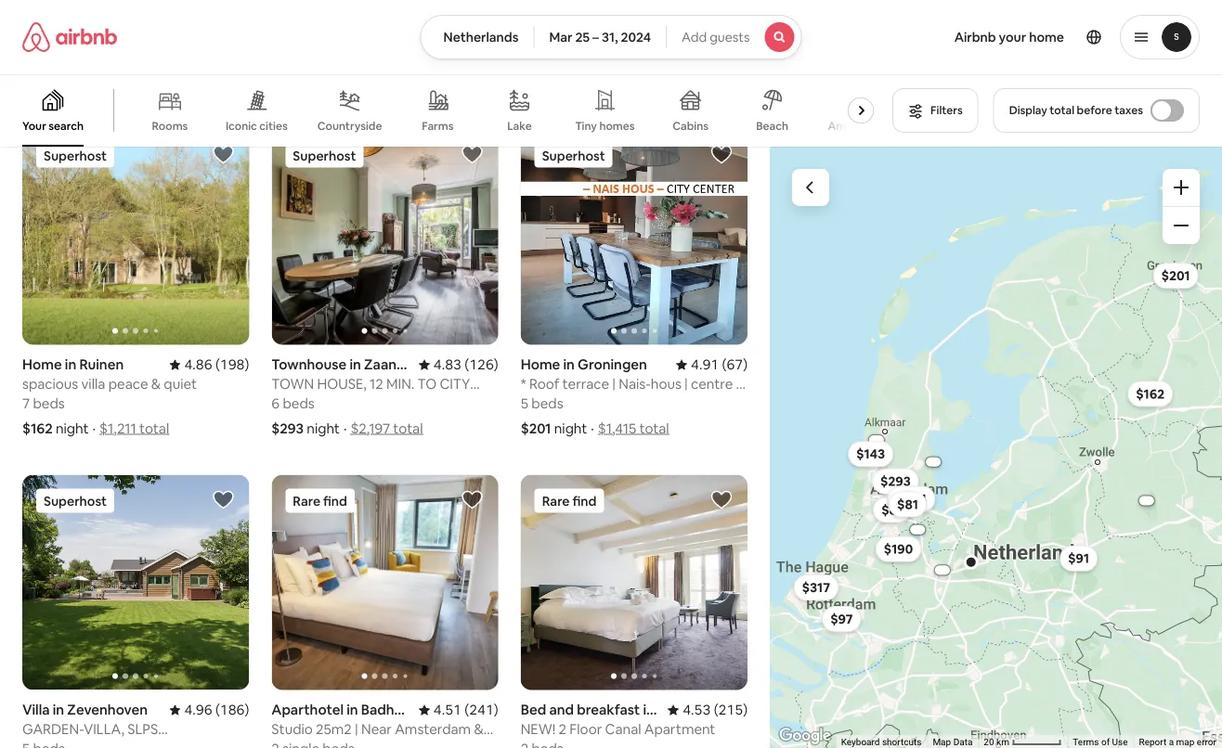 Task type: describe. For each thing, give the bounding box(es) containing it.
castricum
[[578, 10, 646, 28]]

your
[[22, 119, 46, 133]]

home for home in groningen
[[521, 356, 561, 374]]

canal
[[605, 721, 642, 739]]

$190
[[884, 541, 914, 558]]

$201 button
[[1154, 263, 1199, 289]]

tiny
[[576, 119, 597, 133]]

4.91 (67)
[[691, 356, 748, 374]]

beds for $201
[[532, 395, 564, 413]]

$143 inside button
[[857, 446, 886, 463]]

total inside 2 beds $97 night · $705 total
[[128, 74, 158, 92]]

mar 25 – 31, 2024 button
[[534, 15, 667, 59]]

· for 2 beds $97 night · $705 total
[[86, 74, 89, 92]]

amazing
[[828, 119, 875, 133]]

map data button
[[933, 736, 973, 749]]

4.96 out of 5 average rating,  186 reviews image
[[169, 702, 249, 720]]

5 for 5 beds $201 night · $1,415 total
[[521, 395, 529, 413]]

· for 5 beds $143 night · $1,060 total
[[591, 74, 594, 92]]

apartment
[[645, 721, 716, 739]]

your
[[999, 29, 1027, 46]]

$143 button
[[848, 442, 894, 468]]

add to wishlist: bed and breakfast in amsterdam image
[[711, 489, 733, 511]]

report a map error link
[[1140, 737, 1217, 749]]

4.5 (134)
[[442, 10, 499, 28]]

5 beds $143 night · $1,060 total
[[521, 49, 673, 92]]

amazing pools
[[828, 119, 906, 133]]

$190 button
[[876, 537, 922, 563]]

4.83 out of 5 average rating,  126 reviews image
[[419, 356, 499, 374]]

$91 for $91
[[1069, 551, 1090, 567]]

$317 button
[[794, 575, 839, 601]]

display total before taxes button
[[994, 88, 1200, 133]]

homes
[[600, 119, 635, 133]]

· inside home in ruinen spacious villa peace & quiet 7 beds $162 night · $1,211 total
[[93, 420, 96, 438]]

taxes
[[1115, 103, 1144, 118]]

$162 button
[[1128, 381, 1174, 407]]

new!
[[521, 721, 556, 739]]

peace
[[108, 375, 148, 393]]

terms of use link
[[1074, 737, 1129, 749]]

add guests
[[682, 29, 750, 46]]

(215)
[[714, 702, 748, 720]]

2 inside 2 beds $97 night · $705 total
[[22, 49, 30, 67]]

google map
showing 33 stays. region
[[770, 147, 1223, 749]]

beds for $293
[[283, 395, 315, 413]]

countryside
[[318, 119, 382, 133]]

airbnb
[[955, 29, 997, 46]]

in for castricum
[[564, 10, 575, 28]]

4.79
[[683, 10, 711, 28]]

night for 6 beds $293 night · $2,197 total
[[307, 420, 340, 438]]

(134)
[[465, 10, 499, 28]]

20 km button
[[979, 736, 1068, 749]]

(186)
[[215, 702, 249, 720]]

add to wishlist: home in ruinen image
[[212, 143, 234, 166]]

4.51
[[434, 702, 462, 720]]

home in groningen
[[521, 356, 647, 374]]

4.51 out of 5 average rating,  241 reviews image
[[419, 702, 499, 720]]

farms
[[422, 119, 454, 133]]

$97 button
[[823, 607, 862, 633]]

4.86
[[184, 356, 212, 374]]

zoom out image
[[1174, 218, 1189, 233]]

5 for 5 beds $143 night · $1,060 total
[[521, 49, 529, 67]]

$293 inside 6 beds $293 night · $2,197 total
[[272, 420, 304, 438]]

beds inside home in ruinen spacious villa peace & quiet 7 beds $162 night · $1,211 total
[[33, 395, 65, 413]]

rooms
[[152, 119, 188, 133]]

4.96
[[184, 702, 212, 720]]

display
[[1010, 103, 1048, 118]]

in for zevenhoven
[[53, 702, 64, 720]]

shortcuts
[[883, 737, 922, 749]]

$91 night · $703 total
[[272, 74, 406, 92]]

beds for $97
[[33, 49, 65, 67]]

4.51 (241)
[[434, 702, 499, 720]]

$162 inside home in ruinen spacious villa peace & quiet 7 beds $162 night · $1,211 total
[[22, 420, 53, 438]]

4.79 out of 5 average rating,  146 reviews image
[[668, 10, 748, 28]]

1 horizontal spatial 2
[[559, 721, 567, 739]]

$317
[[803, 580, 831, 597]]

–
[[593, 29, 599, 46]]

new! 2 floor canal apartment
[[521, 721, 716, 739]]

$264 button
[[888, 486, 936, 512]]

4.53 out of 5 average rating,  215 reviews image
[[668, 702, 748, 720]]

night for 5 beds $143 night · $1,060 total
[[554, 74, 587, 92]]

beds for $143
[[532, 49, 564, 67]]

2024
[[621, 29, 651, 46]]

2 beds $97 night · $705 total
[[22, 49, 158, 92]]

4.86 out of 5 average rating,  198 reviews image
[[169, 356, 249, 374]]

(146)
[[714, 10, 748, 28]]

map
[[933, 737, 952, 749]]

20
[[984, 737, 995, 749]]

total inside 5 beds $201 night · $1,415 total
[[640, 420, 670, 438]]

error
[[1198, 737, 1217, 749]]

$162 inside button
[[1137, 386, 1165, 403]]

map data
[[933, 737, 973, 749]]

$143 inside the 5 beds $143 night · $1,060 total
[[521, 74, 551, 92]]

beach
[[756, 119, 789, 133]]

(126)
[[465, 356, 499, 374]]

quiet
[[164, 375, 197, 393]]

groningen
[[578, 356, 647, 374]]

$1,415 total button
[[598, 420, 670, 438]]

$97 inside button
[[831, 611, 853, 628]]

$293 button
[[873, 469, 920, 495]]

guests
[[710, 29, 750, 46]]

none search field containing netherlands
[[421, 15, 802, 59]]

keyboard shortcuts
[[842, 737, 922, 749]]

4.96 (186)
[[184, 702, 249, 720]]

6
[[272, 395, 280, 413]]

use
[[1113, 737, 1129, 749]]

(67)
[[722, 356, 748, 374]]

$1,415
[[598, 420, 637, 438]]



Task type: locate. For each thing, give the bounding box(es) containing it.
night left $2,197
[[307, 420, 340, 438]]

total inside 6 beds $293 night · $2,197 total
[[393, 420, 423, 438]]

add
[[682, 29, 707, 46]]

0 vertical spatial $201
[[1162, 268, 1191, 284]]

iconic cities
[[226, 119, 288, 133]]

· left $703
[[334, 74, 337, 92]]

6 beds $293 night · $2,197 total
[[272, 395, 423, 438]]

4.53
[[683, 702, 711, 720]]

home in castricum
[[521, 10, 646, 28]]

in for ruinen
[[65, 356, 76, 374]]

ruinen
[[79, 356, 124, 374]]

total
[[128, 74, 158, 92], [376, 74, 406, 92], [643, 74, 673, 92], [1050, 103, 1075, 118], [139, 420, 169, 438], [393, 420, 423, 438], [640, 420, 670, 438]]

zoom in image
[[1174, 180, 1189, 195]]

5 beds $201 night · $1,415 total
[[521, 395, 670, 438]]

total left before
[[1050, 103, 1075, 118]]

home for home in castricum
[[521, 10, 561, 28]]

0 vertical spatial $162
[[1137, 386, 1165, 403]]

total right $705
[[128, 74, 158, 92]]

beds inside 5 beds $201 night · $1,415 total
[[532, 395, 564, 413]]

4.91
[[691, 356, 719, 374]]

· for 5 beds $201 night · $1,415 total
[[591, 420, 595, 438]]

villa
[[81, 375, 105, 393]]

night inside the 5 beds $143 night · $1,060 total
[[554, 74, 587, 92]]

0 horizontal spatial $143
[[521, 74, 551, 92]]

1 vertical spatial $91
[[1069, 551, 1090, 567]]

in left groningen
[[564, 356, 575, 374]]

$143 up $293 button in the right bottom of the page
[[857, 446, 886, 463]]

31,
[[602, 29, 618, 46]]

terms
[[1074, 737, 1100, 749]]

$201 down the zoom out image
[[1162, 268, 1191, 284]]

night inside 6 beds $293 night · $2,197 total
[[307, 420, 340, 438]]

2 left floor
[[559, 721, 567, 739]]

0 horizontal spatial $293
[[272, 420, 304, 438]]

beds right "6"
[[283, 395, 315, 413]]

total right $1,060
[[643, 74, 673, 92]]

in inside home in ruinen spacious villa peace & quiet 7 beds $162 night · $1,211 total
[[65, 356, 76, 374]]

lake
[[507, 119, 532, 133]]

$162
[[1137, 386, 1165, 403], [22, 420, 53, 438]]

$705 total button
[[93, 74, 158, 92]]

$201 inside button
[[1162, 268, 1191, 284]]

add to wishlist: villa in zevenhoven image
[[212, 489, 234, 511]]

home for home in ruinen spacious villa peace & quiet 7 beds $162 night · $1,211 total
[[22, 356, 62, 374]]

filters
[[931, 103, 963, 118]]

data
[[954, 737, 973, 749]]

profile element
[[825, 0, 1200, 74]]

0 horizontal spatial $91
[[272, 74, 294, 92]]

· inside 6 beds $293 night · $2,197 total
[[344, 420, 347, 438]]

· left $1,211
[[93, 420, 96, 438]]

$201 inside 5 beds $201 night · $1,415 total
[[521, 420, 551, 438]]

total inside the 5 beds $143 night · $1,060 total
[[643, 74, 673, 92]]

4.5 out of 5 average rating,  134 reviews image
[[427, 10, 499, 28]]

· left $1,415 on the bottom of the page
[[591, 420, 595, 438]]

add to wishlist: townhouse in zaandam image
[[462, 143, 484, 166]]

of
[[1102, 737, 1110, 749]]

total right $2,197
[[393, 420, 423, 438]]

spacious
[[22, 375, 78, 393]]

home right (126)
[[521, 356, 561, 374]]

$412
[[893, 491, 922, 508]]

in up mar
[[564, 10, 575, 28]]

beds down 'spacious'
[[33, 395, 65, 413]]

add to wishlist: home in groningen image
[[711, 143, 733, 166]]

beds up your search
[[33, 49, 65, 67]]

0 horizontal spatial 2
[[22, 49, 30, 67]]

in for groningen
[[564, 356, 575, 374]]

group containing iconic cities
[[0, 74, 906, 147]]

$91
[[272, 74, 294, 92], [1069, 551, 1090, 567]]

$2,197
[[351, 420, 390, 438]]

· left $705
[[86, 74, 89, 92]]

4.5
[[442, 10, 462, 28]]

airbnb your home
[[955, 29, 1065, 46]]

group
[[0, 74, 906, 147], [22, 129, 249, 345], [272, 129, 499, 345], [521, 129, 748, 345], [22, 475, 249, 691], [272, 475, 499, 691], [521, 475, 748, 691]]

1 horizontal spatial $97
[[831, 611, 853, 628]]

4.91 out of 5 average rating,  67 reviews image
[[676, 356, 748, 374]]

0 horizontal spatial $97
[[22, 74, 46, 92]]

5 inside 5 beds $201 night · $1,415 total
[[521, 395, 529, 413]]

· left $1,060
[[591, 74, 594, 92]]

$143 up lake
[[521, 74, 551, 92]]

night up the tiny
[[554, 74, 587, 92]]

2 up your
[[22, 49, 30, 67]]

night for 5 beds $201 night · $1,415 total
[[554, 420, 588, 438]]

$97 up your
[[22, 74, 46, 92]]

0 vertical spatial $293
[[272, 420, 304, 438]]

0 vertical spatial $143
[[521, 74, 551, 92]]

mar 25 – 31, 2024
[[549, 29, 651, 46]]

night for 2 beds $97 night · $705 total
[[49, 74, 82, 92]]

$97 down the $317 'button'
[[831, 611, 853, 628]]

home in ruinen spacious villa peace & quiet 7 beds $162 night · $1,211 total
[[22, 356, 197, 438]]

1 vertical spatial 2
[[559, 721, 567, 739]]

netherlands
[[444, 29, 519, 46]]

$705
[[93, 74, 125, 92]]

google image
[[775, 725, 836, 749]]

1 vertical spatial $143
[[857, 446, 886, 463]]

night left $1,211
[[56, 420, 89, 438]]

0 vertical spatial $97
[[22, 74, 46, 92]]

1 vertical spatial $201
[[521, 420, 551, 438]]

$91 inside $91 button
[[1069, 551, 1090, 567]]

(241)
[[465, 702, 499, 720]]

map
[[1177, 737, 1195, 749]]

5
[[521, 49, 529, 67], [521, 395, 529, 413]]

1 horizontal spatial $162
[[1137, 386, 1165, 403]]

cabins
[[673, 119, 709, 133]]

total inside button
[[1050, 103, 1075, 118]]

1 5 from the top
[[521, 49, 529, 67]]

&
[[151, 375, 161, 393]]

1 vertical spatial $97
[[831, 611, 853, 628]]

· inside 2 beds $97 night · $705 total
[[86, 74, 89, 92]]

0 horizontal spatial $201
[[521, 420, 551, 438]]

1 horizontal spatial $143
[[857, 446, 886, 463]]

home
[[521, 10, 561, 28], [22, 356, 62, 374], [521, 356, 561, 374]]

4.53 (215)
[[683, 702, 748, 720]]

· left $2,197
[[344, 420, 347, 438]]

1 horizontal spatial $91
[[1069, 551, 1090, 567]]

km
[[997, 737, 1010, 749]]

home inside home in ruinen spacious villa peace & quiet 7 beds $162 night · $1,211 total
[[22, 356, 62, 374]]

1 vertical spatial 5
[[521, 395, 529, 413]]

$97 inside 2 beds $97 night · $705 total
[[22, 74, 46, 92]]

mar
[[549, 29, 573, 46]]

$201 down the home in groningen
[[521, 420, 551, 438]]

total inside home in ruinen spacious villa peace & quiet 7 beds $162 night · $1,211 total
[[139, 420, 169, 438]]

keyboard shortcuts button
[[842, 736, 922, 749]]

2 5 from the top
[[521, 395, 529, 413]]

· inside the 5 beds $143 night · $1,060 total
[[591, 74, 594, 92]]

· for 6 beds $293 night · $2,197 total
[[344, 420, 347, 438]]

beds down the home in groningen
[[532, 395, 564, 413]]

$293 inside button
[[881, 473, 911, 490]]

home
[[1030, 29, 1065, 46]]

villa
[[22, 702, 50, 720]]

1 horizontal spatial $293
[[881, 473, 911, 490]]

home up mar
[[521, 10, 561, 28]]

5 inside the 5 beds $143 night · $1,060 total
[[521, 49, 529, 67]]

$293 down "6"
[[272, 420, 304, 438]]

night left $1,415 on the bottom of the page
[[554, 420, 588, 438]]

cities
[[260, 119, 288, 133]]

$1,211
[[100, 420, 136, 438]]

total right $1,211
[[139, 420, 169, 438]]

night inside 2 beds $97 night · $705 total
[[49, 74, 82, 92]]

4.83 (126)
[[434, 356, 499, 374]]

0 horizontal spatial $162
[[22, 420, 53, 438]]

$91 for $91 night · $703 total
[[272, 74, 294, 92]]

4.86 (198)
[[184, 356, 249, 374]]

keyboard
[[842, 737, 880, 749]]

villa in zevenhoven
[[22, 702, 148, 720]]

in up 'spacious'
[[65, 356, 76, 374]]

floor
[[570, 721, 602, 739]]

report a map error
[[1140, 737, 1217, 749]]

0 vertical spatial $91
[[272, 74, 294, 92]]

night up search
[[49, 74, 82, 92]]

a
[[1170, 737, 1175, 749]]

(198)
[[215, 356, 249, 374]]

in right villa
[[53, 702, 64, 720]]

$264
[[896, 491, 927, 508]]

0 vertical spatial 2
[[22, 49, 30, 67]]

home up 'spacious'
[[22, 356, 62, 374]]

4.83
[[434, 356, 462, 374]]

beds down mar
[[532, 49, 564, 67]]

add to wishlist: aparthotel in badhoevedorp image
[[462, 489, 484, 511]]

report
[[1140, 737, 1167, 749]]

1 horizontal spatial $201
[[1162, 268, 1191, 284]]

night left $703
[[297, 74, 330, 92]]

night inside home in ruinen spacious villa peace & quiet 7 beds $162 night · $1,211 total
[[56, 420, 89, 438]]

$91 button
[[1060, 546, 1098, 572]]

1 vertical spatial $293
[[881, 473, 911, 490]]

$143
[[521, 74, 551, 92], [857, 446, 886, 463]]

add guests button
[[666, 15, 802, 59]]

7
[[22, 395, 30, 413]]

$703 total button
[[341, 74, 406, 92]]

0 vertical spatial 5
[[521, 49, 529, 67]]

· inside 5 beds $201 night · $1,415 total
[[591, 420, 595, 438]]

$81
[[898, 497, 919, 513], [882, 502, 903, 519]]

None search field
[[421, 15, 802, 59]]

$1,060
[[598, 74, 640, 92]]

$293 up $412
[[881, 473, 911, 490]]

beds inside 6 beds $293 night · $2,197 total
[[283, 395, 315, 413]]

4.79 (146)
[[683, 10, 748, 28]]

total right $703
[[376, 74, 406, 92]]

1 vertical spatial $162
[[22, 420, 53, 438]]

beds inside 2 beds $97 night · $705 total
[[33, 49, 65, 67]]

beds inside the 5 beds $143 night · $1,060 total
[[532, 49, 564, 67]]

night inside 5 beds $201 night · $1,415 total
[[554, 420, 588, 438]]

$81 button
[[889, 492, 927, 518], [874, 497, 912, 523]]

$703
[[341, 74, 373, 92]]

total right $1,415 on the bottom of the page
[[640, 420, 670, 438]]

airbnb your home link
[[944, 18, 1076, 57]]

in
[[564, 10, 575, 28], [65, 356, 76, 374], [564, 356, 575, 374], [53, 702, 64, 720]]

before
[[1077, 103, 1113, 118]]



Task type: vqa. For each thing, say whether or not it's contained in the screenshot.
The Show
no



